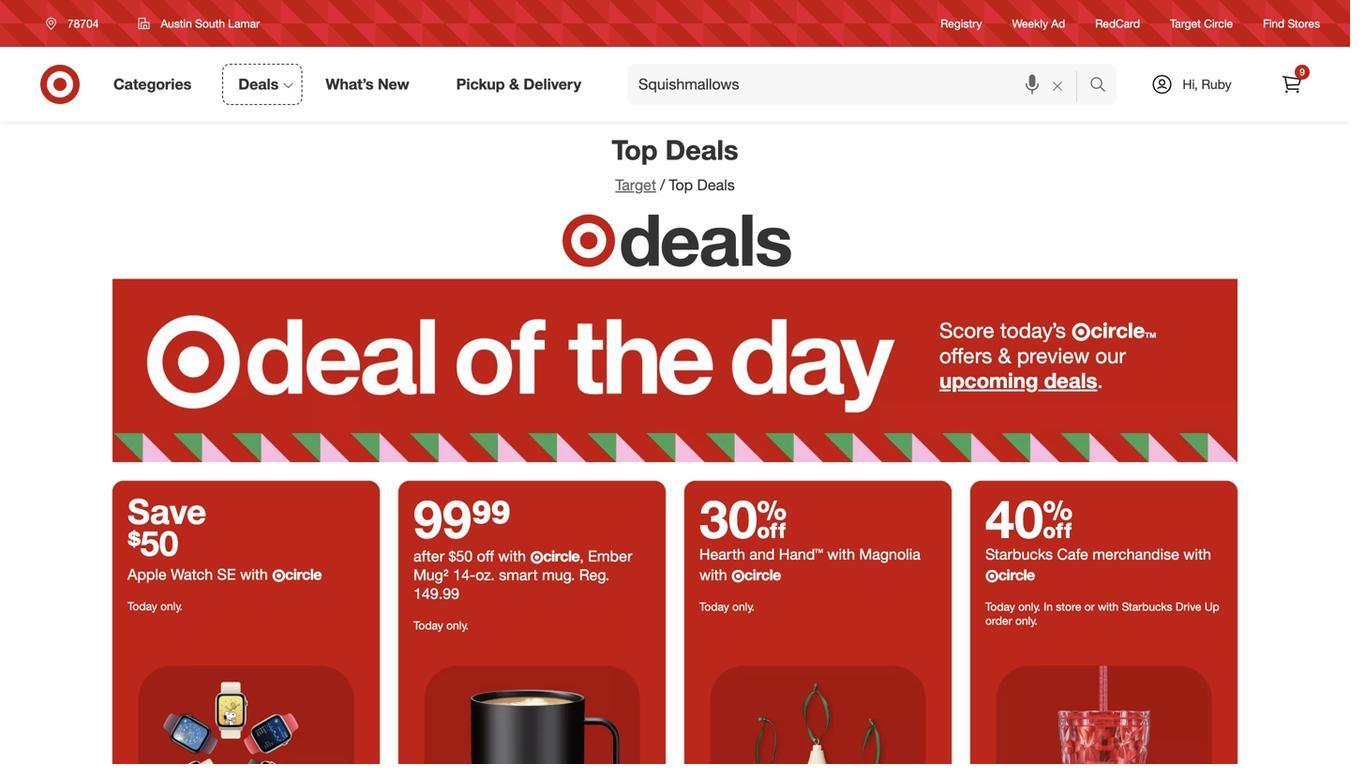 Task type: locate. For each thing, give the bounding box(es) containing it.
deals
[[619, 195, 791, 283], [1044, 368, 1097, 393]]

save
[[128, 490, 206, 532]]

2 horizontal spatial today only.
[[699, 600, 755, 614]]

deals
[[238, 75, 279, 93], [665, 133, 738, 166], [697, 176, 735, 194]]

today down hearth
[[699, 600, 729, 614]]

today's
[[1000, 317, 1066, 343]]

1 horizontal spatial $50
[[449, 547, 473, 566]]

preview
[[1017, 342, 1089, 368]]

circle up "order" at the bottom right of the page
[[998, 566, 1035, 584]]

circle right se
[[285, 565, 321, 584]]

0 vertical spatial &
[[509, 75, 519, 93]]

circle
[[1091, 317, 1145, 343], [543, 547, 580, 566], [285, 565, 321, 584], [744, 566, 781, 584], [998, 566, 1035, 584]]

2 99 from the left
[[471, 486, 511, 550]]

starbucks left drive
[[1122, 600, 1172, 614]]

pickup
[[456, 75, 505, 93]]

austin south lamar
[[161, 16, 260, 30]]

categories link
[[98, 64, 215, 105]]

target deal of the day image
[[113, 279, 1238, 462], [113, 640, 380, 764], [398, 640, 666, 764], [684, 640, 952, 764], [970, 640, 1238, 764]]

find
[[1263, 16, 1285, 30]]

◎
[[1072, 321, 1091, 342]]

our
[[1095, 342, 1126, 368]]

2 vertical spatial deals
[[697, 176, 735, 194]]

0 vertical spatial deals
[[238, 75, 279, 93]]

target circle link
[[1170, 15, 1233, 31]]

0 horizontal spatial &
[[509, 75, 519, 93]]

deals inside score today's ◎ circle tm offers & preview our upcoming deals .
[[1044, 368, 1097, 393]]

circle inside score today's ◎ circle tm offers & preview our upcoming deals .
[[1091, 317, 1145, 343]]

mug.
[[542, 566, 575, 584]]

0 horizontal spatial top
[[612, 133, 658, 166]]

1 horizontal spatial top
[[669, 176, 693, 194]]

0 horizontal spatial starbucks
[[985, 545, 1053, 564]]

today left in
[[985, 600, 1015, 614]]

with right or
[[1098, 600, 1119, 614]]

1 horizontal spatial &
[[998, 342, 1011, 368]]

with
[[827, 545, 855, 564], [1183, 545, 1211, 564], [498, 547, 526, 566], [240, 565, 268, 584], [699, 566, 727, 584], [1098, 600, 1119, 614]]

pickup & delivery
[[456, 75, 581, 93]]

off
[[477, 547, 494, 566]]

1 99 from the left
[[413, 486, 471, 550]]

9
[[1300, 66, 1305, 78]]

pickup & delivery link
[[440, 64, 605, 105]]

with right se
[[240, 565, 268, 584]]

1 horizontal spatial deals
[[1044, 368, 1097, 393]]

0 horizontal spatial today only.
[[128, 599, 183, 613]]

0 vertical spatial top
[[612, 133, 658, 166]]

only.
[[160, 599, 183, 613], [732, 600, 755, 614], [1018, 600, 1041, 614], [1015, 614, 1038, 628], [446, 619, 469, 633]]

upcoming
[[939, 368, 1038, 393]]

$50 up 14-
[[449, 547, 473, 566]]

delivery
[[524, 75, 581, 93]]

find stores link
[[1263, 15, 1320, 31]]

deals down /
[[619, 195, 791, 283]]

& right the pickup
[[509, 75, 519, 93]]

reg.
[[579, 566, 609, 584]]

0 vertical spatial starbucks
[[985, 545, 1053, 564]]

today only. in store or with starbucks drive up order only.
[[985, 600, 1219, 628]]

today down 149.99 on the left bottom of page
[[413, 619, 443, 633]]

magnolia
[[859, 545, 920, 564]]

$50 up apple
[[128, 522, 178, 564]]

today down apple
[[128, 599, 157, 613]]

hi,
[[1183, 76, 1198, 92]]

today
[[128, 599, 157, 613], [699, 600, 729, 614], [985, 600, 1015, 614], [413, 619, 443, 633]]

with up drive
[[1183, 545, 1211, 564]]

today only. down apple
[[128, 599, 183, 613]]

tm
[[1145, 331, 1156, 340]]

1 vertical spatial starbucks
[[1122, 600, 1172, 614]]

,
[[580, 547, 584, 566]]

top right /
[[669, 176, 693, 194]]

top
[[612, 133, 658, 166], [669, 176, 693, 194]]

today only. down 149.99 on the left bottom of page
[[413, 619, 469, 633]]

today for apple watch se with
[[128, 599, 157, 613]]

only. for hearth and hand
[[732, 600, 755, 614]]

score
[[939, 317, 994, 343]]

1 horizontal spatial starbucks
[[1122, 600, 1172, 614]]

today only.
[[128, 599, 183, 613], [699, 600, 755, 614], [413, 619, 469, 633]]

circle up mug.
[[543, 547, 580, 566]]

order
[[985, 614, 1012, 628]]

&
[[509, 75, 519, 93], [998, 342, 1011, 368]]

circle inside 40 starbucks cafe merchandise with circle
[[998, 566, 1035, 584]]

1 horizontal spatial target
[[1170, 16, 1201, 30]]

new
[[378, 75, 409, 93]]

target link
[[615, 176, 656, 194]]

deals down "◎"
[[1044, 368, 1097, 393]]

1 vertical spatial top
[[669, 176, 693, 194]]

weekly ad link
[[1012, 15, 1065, 31]]

se
[[217, 565, 236, 584]]

1 horizontal spatial today only.
[[413, 619, 469, 633]]

hearth
[[699, 545, 745, 564]]

only. for starbucks cafe merchandise with
[[1018, 600, 1041, 614]]

what's new link
[[310, 64, 433, 105]]

1 vertical spatial &
[[998, 342, 1011, 368]]

99 left off
[[413, 486, 471, 550]]

$50
[[128, 522, 178, 564], [449, 547, 473, 566]]

top up target link
[[612, 133, 658, 166]]

circle up .
[[1091, 317, 1145, 343]]

1 vertical spatial deals
[[1044, 368, 1097, 393]]

today only. down hearth
[[699, 600, 755, 614]]

99 99
[[413, 486, 511, 550]]

weekly
[[1012, 16, 1048, 30]]

0 horizontal spatial target
[[615, 176, 656, 194]]

1 vertical spatial deals
[[665, 133, 738, 166]]

today for after $50 off with
[[413, 619, 443, 633]]

14-
[[453, 566, 476, 584]]

categories
[[113, 75, 191, 93]]

target inside "link"
[[1170, 16, 1201, 30]]

78704 button
[[34, 7, 118, 40]]

99 up oz.
[[471, 486, 511, 550]]

starbucks inside 40 starbucks cafe merchandise with circle
[[985, 545, 1053, 564]]

target left /
[[615, 176, 656, 194]]

in
[[1044, 600, 1053, 614]]

with magnolia with
[[699, 545, 920, 584]]

only. for after $50 off with
[[446, 619, 469, 633]]

with down hearth
[[699, 566, 727, 584]]

0 vertical spatial target
[[1170, 16, 1201, 30]]

circle down and
[[744, 566, 781, 584]]

target circle
[[1170, 16, 1233, 30]]

target left circle
[[1170, 16, 1201, 30]]

today inside today only. in store or with starbucks drive up order only.
[[985, 600, 1015, 614]]

starbucks left cafe
[[985, 545, 1053, 564]]

starbucks inside today only. in store or with starbucks drive up order only.
[[1122, 600, 1172, 614]]

99
[[413, 486, 471, 550], [471, 486, 511, 550]]

and
[[749, 545, 775, 564]]

after
[[413, 547, 444, 566]]

1 vertical spatial target
[[615, 176, 656, 194]]

starbucks
[[985, 545, 1053, 564], [1122, 600, 1172, 614]]

9 link
[[1271, 64, 1313, 105]]

smart
[[499, 566, 538, 584]]

store
[[1056, 600, 1081, 614]]

& right offers
[[998, 342, 1011, 368]]

0 vertical spatial deals
[[619, 195, 791, 283]]

/
[[660, 176, 665, 194]]



Task type: describe. For each thing, give the bounding box(es) containing it.
lamar
[[228, 16, 260, 30]]

target deal of the day image for after $50 off with
[[398, 640, 666, 764]]

merchandise
[[1092, 545, 1179, 564]]

hi, ruby
[[1183, 76, 1232, 92]]

with up smart
[[498, 547, 526, 566]]

deals link
[[222, 64, 302, 105]]

ad
[[1051, 16, 1065, 30]]

offers
[[939, 342, 992, 368]]

austin south lamar button
[[126, 7, 272, 40]]

hearth and hand ™
[[699, 545, 823, 564]]

today only. for 99
[[413, 619, 469, 633]]

stores
[[1288, 16, 1320, 30]]

78704
[[68, 16, 99, 30]]

today for hearth and hand
[[699, 600, 729, 614]]

& inside score today's ◎ circle tm offers & preview our upcoming deals .
[[998, 342, 1011, 368]]

circle
[[1204, 16, 1233, 30]]

with inside 40 starbucks cafe merchandise with circle
[[1183, 545, 1211, 564]]

target deal of the day image for starbucks cafe merchandise with
[[970, 640, 1238, 764]]

only. for apple watch se with
[[160, 599, 183, 613]]

with inside today only. in store or with starbucks drive up order only.
[[1098, 600, 1119, 614]]

south
[[195, 16, 225, 30]]

find stores
[[1263, 16, 1320, 30]]

redcard
[[1095, 16, 1140, 30]]

what's new
[[326, 75, 409, 93]]

registry link
[[940, 15, 982, 31]]

deals inside 'link'
[[238, 75, 279, 93]]

0 horizontal spatial $50
[[128, 522, 178, 564]]

watch
[[171, 565, 213, 584]]

149.99
[[413, 585, 459, 603]]

oz.
[[476, 566, 495, 584]]

target deal of the day image for apple watch se with
[[113, 640, 380, 764]]

registry
[[940, 16, 982, 30]]

circle for apple watch se with
[[285, 565, 321, 584]]

drive
[[1176, 600, 1201, 614]]

up
[[1205, 600, 1219, 614]]

redcard link
[[1095, 15, 1140, 31]]

ruby
[[1201, 76, 1232, 92]]

apple watch se with
[[128, 565, 272, 584]]

ember
[[588, 547, 632, 566]]

or
[[1084, 600, 1095, 614]]

™
[[815, 545, 823, 564]]

score today's ◎ circle tm offers & preview our upcoming deals .
[[939, 317, 1156, 393]]

with right ™
[[827, 545, 855, 564]]

apple
[[128, 565, 167, 584]]

search
[[1081, 77, 1126, 95]]

What can we help you find? suggestions appear below search field
[[627, 64, 1094, 105]]

target deal of the day image for hearth and hand
[[684, 640, 952, 764]]

30
[[699, 486, 787, 550]]

search button
[[1081, 64, 1126, 109]]

0 horizontal spatial deals
[[619, 195, 791, 283]]

target inside top deals target / top deals
[[615, 176, 656, 194]]

weekly ad
[[1012, 16, 1065, 30]]

.
[[1097, 368, 1103, 393]]

hand
[[779, 545, 815, 564]]

after $50 off with
[[413, 547, 530, 566]]

40
[[985, 486, 1073, 550]]

40 starbucks cafe merchandise with circle
[[985, 486, 1211, 584]]

top deals target / top deals
[[612, 133, 738, 194]]

today only. for $50
[[128, 599, 183, 613]]

today for starbucks cafe merchandise with
[[985, 600, 1015, 614]]

austin
[[161, 16, 192, 30]]

mug²
[[413, 566, 449, 584]]

circle for hearth and hand
[[744, 566, 781, 584]]

target image
[[559, 210, 619, 271]]

& inside "link"
[[509, 75, 519, 93]]

cafe
[[1057, 545, 1088, 564]]

, ember mug² 14-oz. smart mug. reg. 149.99
[[413, 547, 632, 603]]

circle for after $50 off with
[[543, 547, 580, 566]]

what's
[[326, 75, 374, 93]]



Task type: vqa. For each thing, say whether or not it's contained in the screenshot.
TODAY for Starbucks Cafe merchandise with
yes



